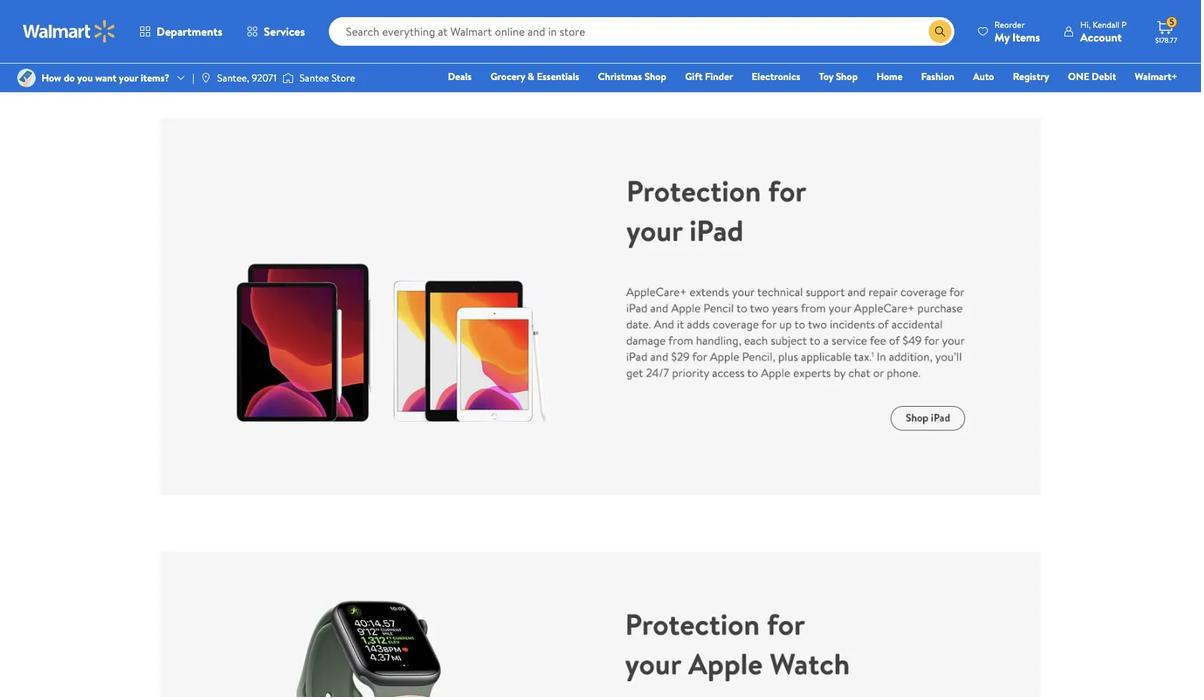 Task type: describe. For each thing, give the bounding box(es) containing it.
5
[[1170, 16, 1175, 28]]

grocery
[[490, 69, 525, 84]]

&
[[528, 69, 534, 84]]

do
[[64, 71, 75, 85]]

5 $178.77
[[1155, 16, 1177, 45]]

 image for santee store
[[282, 71, 294, 85]]

kendall
[[1093, 18, 1120, 30]]

one debit link
[[1062, 69, 1123, 84]]

deals link
[[441, 69, 478, 84]]

gift
[[685, 69, 703, 84]]

fashion
[[921, 69, 955, 84]]

auto
[[973, 69, 994, 84]]

reorder
[[995, 18, 1025, 30]]

how do you want your items?
[[41, 71, 169, 85]]

shop for christmas shop
[[645, 69, 667, 84]]

registry
[[1013, 69, 1049, 84]]

items
[[1013, 29, 1040, 45]]

christmas
[[598, 69, 642, 84]]

how
[[41, 71, 61, 85]]

 image for santee, 92071
[[200, 72, 212, 84]]

services button
[[235, 14, 317, 49]]

grocery & essentials link
[[484, 69, 586, 84]]

home link
[[870, 69, 909, 84]]

gift finder link
[[679, 69, 740, 84]]

electronics link
[[745, 69, 807, 84]]

my
[[995, 29, 1010, 45]]

search icon image
[[935, 26, 946, 37]]

santee store
[[300, 71, 355, 85]]

reorder my items
[[995, 18, 1040, 45]]

toy
[[819, 69, 834, 84]]

shop for toy shop
[[836, 69, 858, 84]]

walmart+
[[1135, 69, 1178, 84]]

departments button
[[127, 14, 235, 49]]

Search search field
[[329, 17, 955, 46]]

$178.77
[[1155, 35, 1177, 45]]

christmas shop link
[[592, 69, 673, 84]]

walmart image
[[23, 20, 116, 43]]

items?
[[141, 71, 169, 85]]

santee, 92071
[[217, 71, 277, 85]]

store
[[332, 71, 355, 85]]

your
[[119, 71, 138, 85]]

walmart+ link
[[1129, 69, 1184, 84]]



Task type: vqa. For each thing, say whether or not it's contained in the screenshot.
Holiday
no



Task type: locate. For each thing, give the bounding box(es) containing it.
shop right toy
[[836, 69, 858, 84]]

toy shop link
[[813, 69, 864, 84]]

0 horizontal spatial shop
[[645, 69, 667, 84]]

0 horizontal spatial  image
[[17, 69, 36, 87]]

debit
[[1092, 69, 1116, 84]]

92071
[[252, 71, 277, 85]]

 image for how do you want your items?
[[17, 69, 36, 87]]

 image left the how
[[17, 69, 36, 87]]

home
[[877, 69, 903, 84]]

shop right christmas
[[645, 69, 667, 84]]

2 shop from the left
[[836, 69, 858, 84]]

santee
[[300, 71, 329, 85]]

essentials
[[537, 69, 579, 84]]

Walmart Site-Wide search field
[[329, 17, 955, 46]]

auto link
[[967, 69, 1001, 84]]

toy shop
[[819, 69, 858, 84]]

hi, kendall p account
[[1080, 18, 1127, 45]]

grocery & essentials
[[490, 69, 579, 84]]

services
[[264, 24, 305, 39]]

santee,
[[217, 71, 249, 85]]

1 horizontal spatial  image
[[200, 72, 212, 84]]

p
[[1122, 18, 1127, 30]]

shop
[[645, 69, 667, 84], [836, 69, 858, 84]]

one
[[1068, 69, 1090, 84]]

registry link
[[1007, 69, 1056, 84]]

 image right 92071 on the top left of the page
[[282, 71, 294, 85]]

 image right |
[[200, 72, 212, 84]]

1 shop from the left
[[645, 69, 667, 84]]

hi,
[[1080, 18, 1091, 30]]

|
[[192, 71, 194, 85]]

christmas shop
[[598, 69, 667, 84]]

 image
[[17, 69, 36, 87], [282, 71, 294, 85], [200, 72, 212, 84]]

deals
[[448, 69, 472, 84]]

fashion link
[[915, 69, 961, 84]]

electronics
[[752, 69, 800, 84]]

departments
[[157, 24, 222, 39]]

want
[[95, 71, 117, 85]]

finder
[[705, 69, 733, 84]]

you
[[77, 71, 93, 85]]

one debit
[[1068, 69, 1116, 84]]

1 horizontal spatial shop
[[836, 69, 858, 84]]

account
[[1080, 29, 1122, 45]]

gift finder
[[685, 69, 733, 84]]

2 horizontal spatial  image
[[282, 71, 294, 85]]



